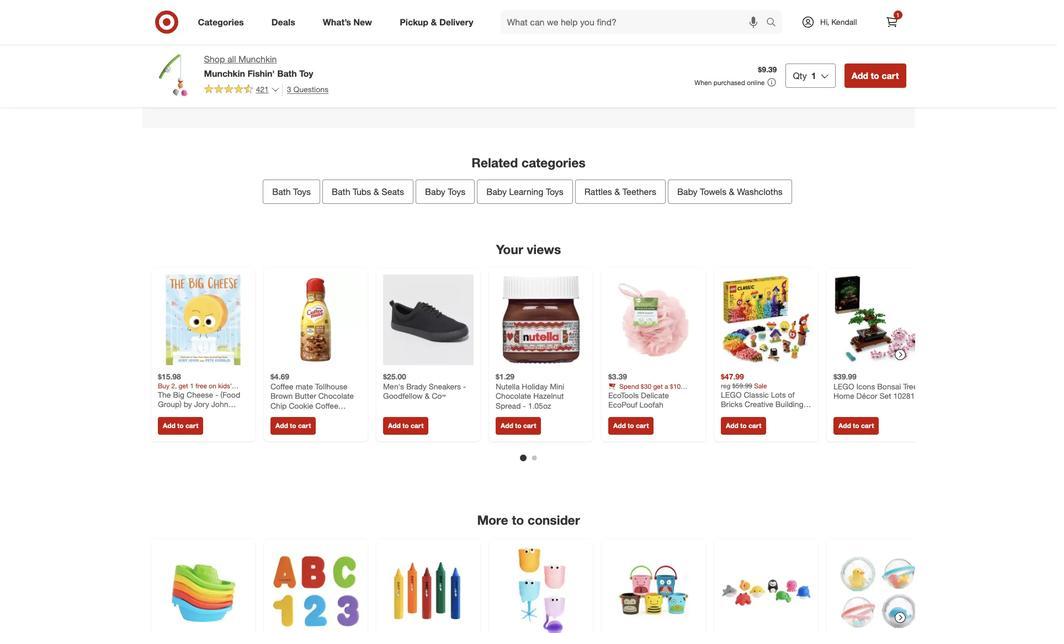 Task type: locate. For each thing, give the bounding box(es) containing it.
lego inside $39.99 lego icons bonsai tree home décor set 10281
[[834, 382, 855, 391]]

10281
[[894, 391, 915, 401]]

more to consider
[[478, 512, 580, 528]]

0 vertical spatial munchkin
[[239, 54, 277, 65]]

what's new
[[323, 16, 372, 27]]

1 horizontal spatial lego
[[834, 382, 855, 391]]

cheese
[[186, 390, 213, 399]]

chocolate inside "$1.29 nutella holiday mini chocolate hazelnut spread - 1.05oz"
[[496, 391, 531, 401]]

cart down goodfellow
[[411, 422, 424, 430]]

chocolate
[[318, 391, 354, 401], [496, 391, 531, 401]]

- inside the big cheese - (food group) by  jory john (hardcover)
[[215, 390, 218, 399]]

1
[[897, 12, 900, 18], [812, 70, 817, 81]]

tree
[[904, 382, 918, 391]]

lego up bricks at right bottom
[[721, 390, 742, 399]]

&
[[431, 16, 437, 27], [374, 186, 379, 197], [615, 186, 621, 197], [730, 186, 735, 197], [425, 391, 430, 401]]

0 vertical spatial set
[[880, 391, 892, 401]]

lego up home
[[834, 382, 855, 391]]

set inside $39.99 lego icons bonsai tree home décor set 10281
[[880, 391, 892, 401]]

oz
[[325, 411, 333, 420]]

cart down décor
[[862, 422, 874, 430]]

delivery
[[440, 16, 474, 27]]

lots
[[771, 390, 786, 399]]

add for ecotools delicate ecopouf loofah
[[614, 422, 626, 430]]

when
[[695, 78, 712, 87]]

teethers
[[623, 186, 657, 197]]

cart for men's brady sneakers - goodfellow & co™
[[411, 422, 424, 430]]

ecotools
[[609, 390, 639, 400]]

1 right kendall
[[897, 12, 900, 18]]

cart down 11030
[[749, 422, 762, 430]]

1 vertical spatial coffee
[[315, 401, 338, 410]]

john
[[211, 400, 228, 409]]

cart down 32
[[298, 422, 311, 430]]

baby for baby toys
[[425, 186, 446, 197]]

- inside "$1.29 nutella holiday mini chocolate hazelnut spread - 1.05oz"
[[523, 401, 526, 410]]

bricks
[[721, 400, 743, 409]]

421
[[256, 85, 269, 94]]

add to cart button for lego icons bonsai tree home décor set 10281
[[834, 417, 879, 435]]

add for the big cheese - (food group) by  jory john (hardcover)
[[163, 422, 175, 430]]

icons
[[857, 382, 876, 391]]

coffee mate tollhouse brown butter chocolate chip cookie coffee creamer - 32 fl oz image
[[270, 275, 361, 365]]

1 vertical spatial set
[[739, 409, 751, 419]]

pickup & delivery link
[[391, 10, 488, 34]]

munchkin
[[239, 54, 277, 65], [204, 68, 245, 79]]

set down the bonsai
[[880, 391, 892, 401]]

chocolate up spread
[[496, 391, 531, 401]]

1 horizontal spatial 1
[[897, 12, 900, 18]]

add to cart button for men's brady sneakers - goodfellow & co™
[[383, 417, 429, 435]]

to for men's brady sneakers - goodfellow & co™
[[403, 422, 409, 430]]

to
[[871, 70, 880, 81], [177, 422, 183, 430], [290, 422, 296, 430], [403, 422, 409, 430], [515, 422, 522, 430], [628, 422, 634, 430], [741, 422, 747, 430], [853, 422, 860, 430], [512, 512, 524, 528]]

add to cart button
[[845, 63, 907, 88], [158, 417, 203, 435], [270, 417, 316, 435], [383, 417, 429, 435], [496, 417, 541, 435], [609, 417, 654, 435], [721, 417, 767, 435], [834, 417, 879, 435]]

- left 32
[[303, 411, 306, 420]]

add for nutella holiday mini chocolate hazelnut spread - 1.05oz
[[501, 422, 513, 430]]

0 vertical spatial coffee
[[270, 382, 293, 391]]

baby right seats at left top
[[425, 186, 446, 197]]

1 right qty
[[812, 70, 817, 81]]

coffee up oz
[[315, 401, 338, 410]]

ecopouf
[[609, 400, 638, 410]]

questions
[[294, 84, 329, 94]]

2 chocolate from the left
[[496, 391, 531, 401]]

None checkbox
[[317, 13, 328, 24], [592, 13, 603, 24], [455, 16, 466, 28], [317, 13, 328, 24], [592, 13, 603, 24], [455, 16, 466, 28]]

chocolate down tollhouse
[[318, 391, 354, 401]]

image of munchkin fishin' bath toy image
[[151, 53, 195, 97]]

set down bricks at right bottom
[[739, 409, 751, 419]]

add for men's brady sneakers - goodfellow & co™
[[388, 422, 401, 430]]

1 horizontal spatial chocolate
[[496, 391, 531, 401]]

kendall
[[832, 17, 858, 27]]

add
[[852, 70, 869, 81], [163, 422, 175, 430], [275, 422, 288, 430], [388, 422, 401, 430], [501, 422, 513, 430], [614, 422, 626, 430], [726, 422, 739, 430], [839, 422, 851, 430]]

cart down 1.05oz
[[523, 422, 536, 430]]

cart down 1 link
[[882, 70, 900, 81]]

$4.69
[[270, 372, 289, 381]]

$4.69 coffee mate tollhouse brown butter chocolate chip cookie coffee creamer - 32 fl oz
[[270, 372, 354, 420]]

rattles & teethers link
[[576, 179, 666, 204]]

cart down loofah
[[636, 422, 649, 430]]

add for lego icons bonsai tree home décor set 10281
[[839, 422, 851, 430]]

2 horizontal spatial baby
[[678, 186, 698, 197]]

421 link
[[204, 83, 280, 97]]

lego inside $47.99 reg $59.99 sale lego classic lots of bricks creative building toys set 11030
[[721, 390, 742, 399]]

bath
[[277, 68, 297, 79], [272, 186, 291, 197], [332, 186, 351, 197]]

& right pickup
[[431, 16, 437, 27]]

cart
[[882, 70, 900, 81], [185, 422, 198, 430], [298, 422, 311, 430], [411, 422, 424, 430], [523, 422, 536, 430], [636, 422, 649, 430], [749, 422, 762, 430], [862, 422, 874, 430]]

goodfellow
[[383, 391, 423, 401]]

men's
[[383, 382, 404, 391]]

add to cart button for ecotools delicate ecopouf loofah
[[609, 417, 654, 435]]

nutella holiday mini chocolate hazelnut spread - 1.05oz image
[[496, 275, 586, 365]]

0 horizontal spatial 1
[[812, 70, 817, 81]]

$15.98
[[158, 372, 181, 381]]

towels
[[701, 186, 727, 197]]

0 horizontal spatial set
[[739, 409, 751, 419]]

the
[[158, 390, 171, 399]]

cart down (hardcover)
[[185, 422, 198, 430]]

munchkin down all
[[204, 68, 245, 79]]

fishin'
[[248, 68, 275, 79]]

creative
[[745, 400, 774, 409]]

& left 'co™'
[[425, 391, 430, 401]]

- inside $25.00 men's brady sneakers - goodfellow & co™
[[463, 382, 466, 391]]

-
[[463, 382, 466, 391], [215, 390, 218, 399], [523, 401, 526, 410], [303, 411, 306, 420]]

0 horizontal spatial chocolate
[[318, 391, 354, 401]]

categories
[[522, 155, 586, 170]]

bath toys
[[272, 186, 311, 197]]

32
[[308, 411, 316, 420]]

$47.99 reg $59.99 sale lego classic lots of bricks creative building toys set 11030
[[721, 372, 804, 419]]

all
[[228, 54, 236, 65]]

1 vertical spatial munchkin
[[204, 68, 245, 79]]

co™
[[432, 391, 446, 401]]

0 horizontal spatial lego
[[721, 390, 742, 399]]

baby towels & washcloths link
[[668, 179, 793, 204]]

cart for ecotools delicate ecopouf loofah
[[636, 422, 649, 430]]

coffee
[[270, 382, 293, 391], [315, 401, 338, 410]]

0 horizontal spatial baby
[[425, 186, 446, 197]]

0 vertical spatial 1
[[897, 12, 900, 18]]

baby for baby towels & washcloths
[[678, 186, 698, 197]]

- left 1.05oz
[[523, 401, 526, 410]]

& right "rattles"
[[615, 186, 621, 197]]

toys inside $47.99 reg $59.99 sale lego classic lots of bricks creative building toys set 11030
[[721, 409, 737, 419]]

1 vertical spatial 1
[[812, 70, 817, 81]]

- right sneakers
[[463, 382, 466, 391]]

$59.99
[[733, 382, 753, 390]]

men's brady sneakers - goodfellow & co™ image
[[383, 275, 474, 365]]

related
[[472, 155, 518, 170]]

the big cheese - (food group) by  jory john (hardcover) image
[[158, 275, 248, 365]]

toys
[[293, 186, 311, 197], [448, 186, 466, 197], [546, 186, 564, 197], [721, 409, 737, 419]]

& right towels
[[730, 186, 735, 197]]

online
[[748, 78, 765, 87]]

hi,
[[821, 17, 830, 27]]

1 horizontal spatial baby
[[487, 186, 507, 197]]

coffee up brown
[[270, 382, 293, 391]]

munchkin fleet of five boats bath toy image
[[158, 546, 248, 633]]

brown
[[270, 391, 293, 401]]

0 horizontal spatial coffee
[[270, 382, 293, 391]]

1 baby from the left
[[425, 186, 446, 197]]

munchkin bath letters and numbers - 36ct bath toy set image
[[270, 546, 361, 633]]

munchkin float and play bubbles - 4pk image
[[834, 546, 925, 633]]

11030
[[753, 409, 774, 419]]

mini
[[550, 382, 565, 391]]

bonsai
[[878, 382, 902, 391]]

3 baby from the left
[[678, 186, 698, 197]]

2 baby from the left
[[487, 186, 507, 197]]

1 chocolate from the left
[[318, 391, 354, 401]]

- up john
[[215, 390, 218, 399]]

to for lego icons bonsai tree home décor set 10281
[[853, 422, 860, 430]]

baby
[[425, 186, 446, 197], [487, 186, 507, 197], [678, 186, 698, 197]]

munchkin up "fishin'"
[[239, 54, 277, 65]]

add to cart button for lego classic lots of bricks creative building toys set 11030
[[721, 417, 767, 435]]

set
[[880, 391, 892, 401], [739, 409, 751, 419]]

baby left towels
[[678, 186, 698, 197]]

baby down related
[[487, 186, 507, 197]]

1 horizontal spatial coffee
[[315, 401, 338, 410]]

$25.00
[[383, 372, 406, 381]]

rattles
[[585, 186, 613, 197]]

1 horizontal spatial set
[[880, 391, 892, 401]]

bath for bath toys
[[272, 186, 291, 197]]



Task type: vqa. For each thing, say whether or not it's contained in the screenshot.
Add to cart BUTTON
yes



Task type: describe. For each thing, give the bounding box(es) containing it.
ecotools delicate ecopouf loofah image
[[609, 275, 699, 365]]

to for nutella holiday mini chocolate hazelnut spread - 1.05oz
[[515, 422, 522, 430]]

consider
[[528, 512, 580, 528]]

when purchased online
[[695, 78, 765, 87]]

lego classic lots of bricks creative building toys set 11030 image
[[721, 275, 812, 365]]

$39.99 lego icons bonsai tree home décor set 10281
[[834, 372, 918, 401]]

munchkin bath crayons - 5ct image
[[383, 546, 474, 633]]

of
[[788, 390, 795, 399]]

by
[[184, 400, 192, 409]]

set inside $47.99 reg $59.99 sale lego classic lots of bricks creative building toys set 11030
[[739, 409, 751, 419]]

munchkin falls toddler bath toy image
[[496, 546, 586, 633]]

add to cart for the big cheese - (food group) by  jory john (hardcover)
[[163, 422, 198, 430]]

to for lego classic lots of bricks creative building toys set 11030
[[741, 422, 747, 430]]

baby learning toys link
[[477, 179, 573, 204]]

tubs
[[353, 186, 371, 197]]

What can we help you find? suggestions appear below search field
[[501, 10, 770, 34]]

learning
[[510, 186, 544, 197]]

bath toys link
[[263, 179, 320, 204]]

cart for lego icons bonsai tree home décor set 10281
[[862, 422, 874, 430]]

search
[[762, 17, 788, 28]]

shop all munchkin munchkin fishin' bath toy
[[204, 54, 314, 79]]

building
[[776, 400, 804, 409]]

3
[[287, 84, 292, 94]]

$1.29
[[496, 372, 515, 381]]

cart for lego classic lots of bricks creative building toys set 11030
[[749, 422, 762, 430]]

baby toys link
[[416, 179, 475, 204]]

qty
[[794, 70, 808, 81]]

pickup & delivery
[[400, 16, 474, 27]]

toy
[[300, 68, 314, 79]]

$1.29 nutella holiday mini chocolate hazelnut spread - 1.05oz
[[496, 372, 565, 410]]

bath tubs & seats
[[332, 186, 404, 197]]

chip
[[270, 401, 287, 410]]

add for coffee mate tollhouse brown butter chocolate chip cookie coffee creamer - 32 fl oz
[[275, 422, 288, 430]]

your
[[496, 241, 524, 257]]

$3.39
[[609, 372, 627, 381]]

search button
[[762, 10, 788, 36]]

cart for the big cheese - (food group) by  jory john (hardcover)
[[185, 422, 198, 430]]

to for ecotools delicate ecopouf loofah
[[628, 422, 634, 430]]

1 link
[[880, 10, 905, 34]]

to for coffee mate tollhouse brown butter chocolate chip cookie coffee creamer - 32 fl oz
[[290, 422, 296, 430]]

add to cart button for the big cheese - (food group) by  jory john (hardcover)
[[158, 417, 203, 435]]

add to cart for men's brady sneakers - goodfellow & co™
[[388, 422, 424, 430]]

jory
[[194, 400, 209, 409]]

& right tubs on the left top of page
[[374, 186, 379, 197]]

chocolate inside "$4.69 coffee mate tollhouse brown butter chocolate chip cookie coffee creamer - 32 fl oz"
[[318, 391, 354, 401]]

- inside "$4.69 coffee mate tollhouse brown butter chocolate chip cookie coffee creamer - 32 fl oz"
[[303, 411, 306, 420]]

spread
[[496, 401, 521, 410]]

home
[[834, 391, 855, 401]]

add to cart button for coffee mate tollhouse brown butter chocolate chip cookie coffee creamer - 32 fl oz
[[270, 417, 316, 435]]

baby for baby learning toys
[[487, 186, 507, 197]]

add to cart for lego classic lots of bricks creative building toys set 11030
[[726, 422, 762, 430]]

hi, kendall
[[821, 17, 858, 27]]

1.05oz
[[528, 401, 551, 410]]

bath inside shop all munchkin munchkin fishin' bath toy
[[277, 68, 297, 79]]

baby toys
[[425, 186, 466, 197]]

ecotools delicate ecopouf loofah
[[609, 390, 669, 410]]

what's new link
[[314, 10, 386, 34]]

fl
[[318, 411, 322, 420]]

cookie
[[289, 401, 313, 410]]

3 questions link
[[282, 83, 329, 96]]

delicate
[[641, 390, 669, 400]]

(food
[[220, 390, 240, 399]]

sneakers
[[429, 382, 461, 391]]

décor
[[857, 391, 878, 401]]

bath tubs & seats link
[[323, 179, 414, 204]]

categories
[[198, 16, 244, 27]]

washcloths
[[738, 186, 783, 197]]

$39.99
[[834, 372, 857, 381]]

holiday
[[522, 382, 548, 391]]

deals
[[272, 16, 295, 27]]

loofah
[[640, 400, 664, 410]]

add to cart button for nutella holiday mini chocolate hazelnut spread - 1.05oz
[[496, 417, 541, 435]]

bath for bath tubs & seats
[[332, 186, 351, 197]]

creamer
[[270, 411, 300, 420]]

cart for nutella holiday mini chocolate hazelnut spread - 1.05oz
[[523, 422, 536, 430]]

nutella
[[496, 382, 520, 391]]

more
[[478, 512, 509, 528]]

munchkin ocean squirts bath toy 8pk image
[[721, 546, 812, 633]]

skip hop stack pour buckets bath toy - 5pc image
[[609, 546, 699, 633]]

views
[[527, 241, 561, 257]]

new
[[354, 16, 372, 27]]

& inside $25.00 men's brady sneakers - goodfellow & co™
[[425, 391, 430, 401]]

baby towels & washcloths
[[678, 186, 783, 197]]

qty 1
[[794, 70, 817, 81]]

add to cart for nutella holiday mini chocolate hazelnut spread - 1.05oz
[[501, 422, 536, 430]]

cart for coffee mate tollhouse brown butter chocolate chip cookie coffee creamer - 32 fl oz
[[298, 422, 311, 430]]

3 questions
[[287, 84, 329, 94]]

butter
[[295, 391, 316, 401]]

add for lego classic lots of bricks creative building toys set 11030
[[726, 422, 739, 430]]

add to cart for lego icons bonsai tree home décor set 10281
[[839, 422, 874, 430]]

rattles & teethers
[[585, 186, 657, 197]]

sale
[[754, 382, 767, 390]]

baby learning toys
[[487, 186, 564, 197]]

purchased
[[714, 78, 746, 87]]

the big cheese - (food group) by  jory john (hardcover)
[[158, 390, 240, 419]]

what's
[[323, 16, 351, 27]]

your views
[[496, 241, 561, 257]]

add to cart for ecotools delicate ecopouf loofah
[[614, 422, 649, 430]]

to for the big cheese - (food group) by  jory john (hardcover)
[[177, 422, 183, 430]]

(hardcover)
[[158, 409, 198, 419]]

$9.39
[[759, 65, 778, 74]]

hazelnut
[[533, 391, 564, 401]]

deals link
[[262, 10, 309, 34]]

brady
[[406, 382, 427, 391]]

classic
[[744, 390, 769, 399]]

lego icons bonsai tree home décor set 10281 image
[[834, 275, 925, 365]]

add to cart for coffee mate tollhouse brown butter chocolate chip cookie coffee creamer - 32 fl oz
[[275, 422, 311, 430]]

reg
[[721, 382, 731, 390]]

pickup
[[400, 16, 429, 27]]

related categories
[[472, 155, 586, 170]]



